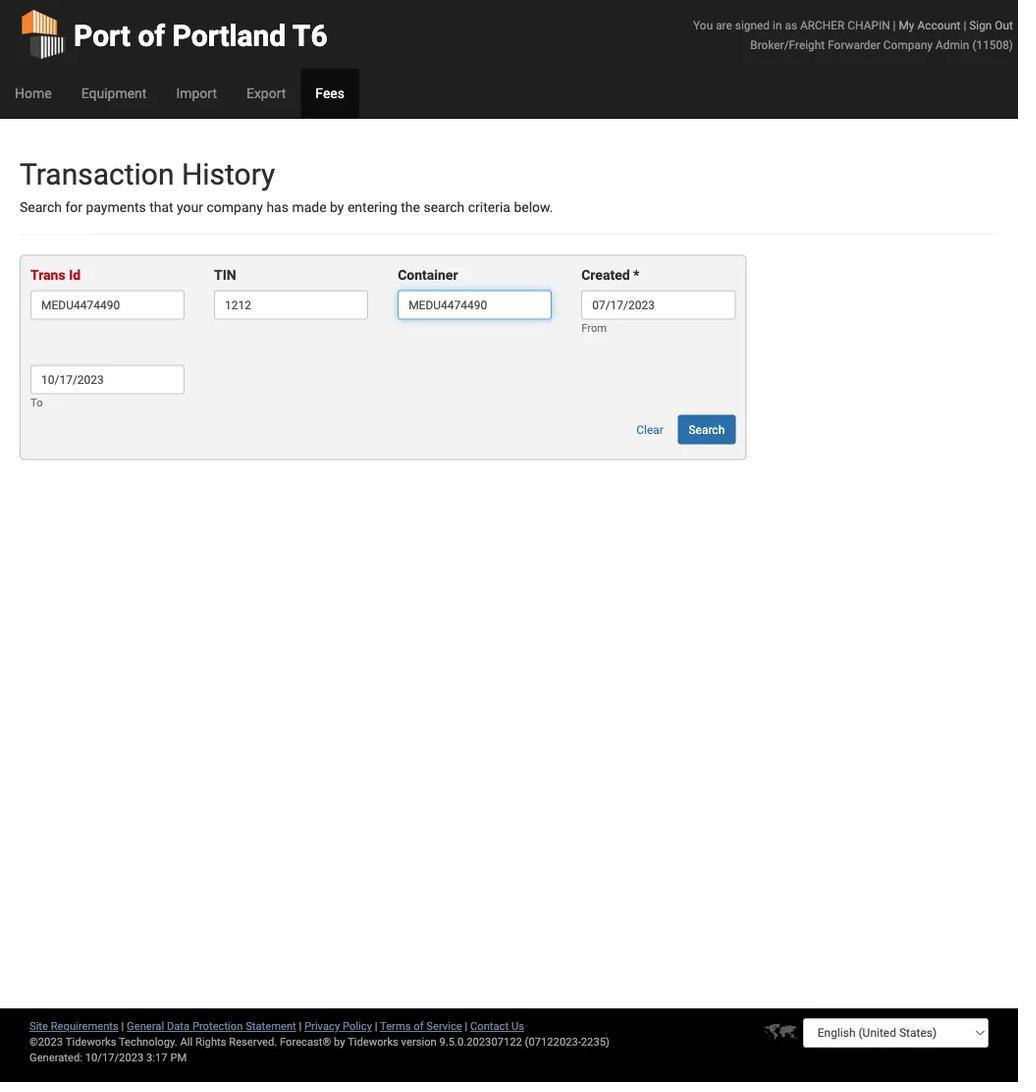 Task type: locate. For each thing, give the bounding box(es) containing it.
1 vertical spatial search
[[689, 423, 725, 437]]

search left for
[[20, 199, 62, 216]]

export button
[[232, 69, 301, 118]]

| up the 9.5.0.202307122
[[465, 1020, 468, 1033]]

contact us link
[[471, 1020, 525, 1033]]

created
[[582, 267, 630, 283]]

by inside the transaction history search for payments that your company has made by entering the search criteria below.
[[330, 199, 344, 216]]

company
[[884, 38, 933, 52]]

to
[[30, 396, 43, 409]]

tin
[[214, 267, 236, 283]]

below.
[[514, 199, 554, 216]]

©2023 tideworks
[[29, 1036, 116, 1049]]

1 horizontal spatial of
[[414, 1020, 424, 1033]]

data
[[167, 1020, 190, 1033]]

0 vertical spatial search
[[20, 199, 62, 216]]

home button
[[0, 69, 66, 118]]

chapin
[[848, 18, 891, 32]]

forwarder
[[828, 38, 881, 52]]

2235)
[[581, 1036, 610, 1049]]

equipment button
[[66, 69, 162, 118]]

search
[[424, 199, 465, 216]]

| left my
[[894, 18, 897, 32]]

container
[[398, 267, 458, 283]]

of
[[138, 18, 165, 53], [414, 1020, 424, 1033]]

0 horizontal spatial of
[[138, 18, 165, 53]]

| left general
[[121, 1020, 124, 1033]]

reserved.
[[229, 1036, 277, 1049]]

site
[[29, 1020, 48, 1033]]

port of portland t6 link
[[20, 0, 328, 69]]

as
[[785, 18, 798, 32]]

1 horizontal spatial search
[[689, 423, 725, 437]]

broker/freight
[[751, 38, 825, 52]]

sign out link
[[970, 18, 1014, 32]]

import
[[176, 85, 217, 101]]

us
[[512, 1020, 525, 1033]]

entering
[[348, 199, 398, 216]]

0 vertical spatial by
[[330, 199, 344, 216]]

id
[[69, 267, 81, 283]]

clear button
[[626, 415, 675, 444]]

home
[[15, 85, 52, 101]]

history
[[182, 157, 275, 192]]

10/17/2023
[[85, 1052, 144, 1065]]

policy
[[343, 1020, 372, 1033]]

general data protection statement link
[[127, 1020, 296, 1033]]

tideworks
[[348, 1036, 399, 1049]]

| up the tideworks
[[375, 1020, 378, 1033]]

3:17
[[146, 1052, 168, 1065]]

forecast®
[[280, 1036, 331, 1049]]

your
[[177, 199, 203, 216]]

made
[[292, 199, 327, 216]]

t6
[[293, 18, 328, 53]]

import button
[[162, 69, 232, 118]]

0 vertical spatial of
[[138, 18, 165, 53]]

signed
[[736, 18, 770, 32]]

(11508)
[[973, 38, 1014, 52]]

Trans Id text field
[[30, 290, 185, 320]]

0 horizontal spatial search
[[20, 199, 62, 216]]

of inside site requirements | general data protection statement | privacy policy | terms of service | contact us ©2023 tideworks technology. all rights reserved. forecast® by tideworks version 9.5.0.202307122 (07122023-2235) generated: 10/17/2023 3:17 pm
[[414, 1020, 424, 1033]]

are
[[716, 18, 733, 32]]

site requirements link
[[29, 1020, 119, 1033]]

by right made
[[330, 199, 344, 216]]

archer
[[801, 18, 845, 32]]

by inside site requirements | general data protection statement | privacy policy | terms of service | contact us ©2023 tideworks technology. all rights reserved. forecast® by tideworks version 9.5.0.202307122 (07122023-2235) generated: 10/17/2023 3:17 pm
[[334, 1036, 345, 1049]]

payments
[[86, 199, 146, 216]]

fees button
[[301, 69, 360, 118]]

1 vertical spatial by
[[334, 1036, 345, 1049]]

of up version
[[414, 1020, 424, 1033]]

search
[[20, 199, 62, 216], [689, 423, 725, 437]]

Container text field
[[398, 290, 552, 320]]

|
[[894, 18, 897, 32], [964, 18, 967, 32], [121, 1020, 124, 1033], [299, 1020, 302, 1033], [375, 1020, 378, 1033], [465, 1020, 468, 1033]]

1 vertical spatial of
[[414, 1020, 424, 1033]]

by down the privacy policy link
[[334, 1036, 345, 1049]]

contact
[[471, 1020, 509, 1033]]

by
[[330, 199, 344, 216], [334, 1036, 345, 1049]]

9.5.0.202307122
[[440, 1036, 523, 1049]]

trans
[[30, 267, 65, 283]]

(07122023-
[[525, 1036, 581, 1049]]

search right the clear
[[689, 423, 725, 437]]

port
[[74, 18, 131, 53]]

equipment
[[81, 85, 147, 101]]

of right port
[[138, 18, 165, 53]]

rights
[[195, 1036, 226, 1049]]

site requirements | general data protection statement | privacy policy | terms of service | contact us ©2023 tideworks technology. all rights reserved. forecast® by tideworks version 9.5.0.202307122 (07122023-2235) generated: 10/17/2023 3:17 pm
[[29, 1020, 610, 1065]]

version
[[401, 1036, 437, 1049]]

admin
[[936, 38, 970, 52]]



Task type: describe. For each thing, give the bounding box(es) containing it.
that
[[149, 199, 174, 216]]

my account link
[[899, 18, 961, 32]]

for
[[65, 199, 83, 216]]

out
[[996, 18, 1014, 32]]

Created * text field
[[582, 290, 736, 320]]

company
[[207, 199, 263, 216]]

search button
[[678, 415, 736, 444]]

requirements
[[51, 1020, 119, 1033]]

account
[[918, 18, 961, 32]]

terms of service link
[[380, 1020, 462, 1033]]

of inside 'port of portland t6' link
[[138, 18, 165, 53]]

sign
[[970, 18, 993, 32]]

service
[[427, 1020, 462, 1033]]

MM/dd/yyyy text field
[[30, 365, 185, 394]]

search inside the transaction history search for payments that your company has made by entering the search criteria below.
[[20, 199, 62, 216]]

in
[[773, 18, 783, 32]]

transaction history search for payments that your company has made by entering the search criteria below.
[[20, 157, 554, 216]]

TIN text field
[[214, 290, 369, 320]]

pm
[[170, 1052, 187, 1065]]

my
[[899, 18, 915, 32]]

from
[[582, 321, 607, 334]]

the
[[401, 199, 420, 216]]

terms
[[380, 1020, 411, 1033]]

all
[[180, 1036, 193, 1049]]

privacy policy link
[[305, 1020, 372, 1033]]

portland
[[173, 18, 286, 53]]

clear
[[637, 423, 664, 437]]

export
[[247, 85, 286, 101]]

fees
[[316, 85, 345, 101]]

general
[[127, 1020, 164, 1033]]

created *
[[582, 267, 640, 283]]

trans id
[[30, 267, 81, 283]]

has
[[267, 199, 289, 216]]

| left sign
[[964, 18, 967, 32]]

| up forecast®
[[299, 1020, 302, 1033]]

privacy
[[305, 1020, 340, 1033]]

technology.
[[119, 1036, 178, 1049]]

statement
[[246, 1020, 296, 1033]]

port of portland t6
[[74, 18, 328, 53]]

you are signed in as archer chapin | my account | sign out broker/freight forwarder company admin (11508)
[[694, 18, 1014, 52]]

*
[[634, 267, 640, 283]]

generated:
[[29, 1052, 82, 1065]]

search inside button
[[689, 423, 725, 437]]

protection
[[192, 1020, 243, 1033]]

criteria
[[468, 199, 511, 216]]

transaction
[[20, 157, 174, 192]]

you
[[694, 18, 713, 32]]



Task type: vqa. For each thing, say whether or not it's contained in the screenshot.
Reserved. on the bottom left of page
yes



